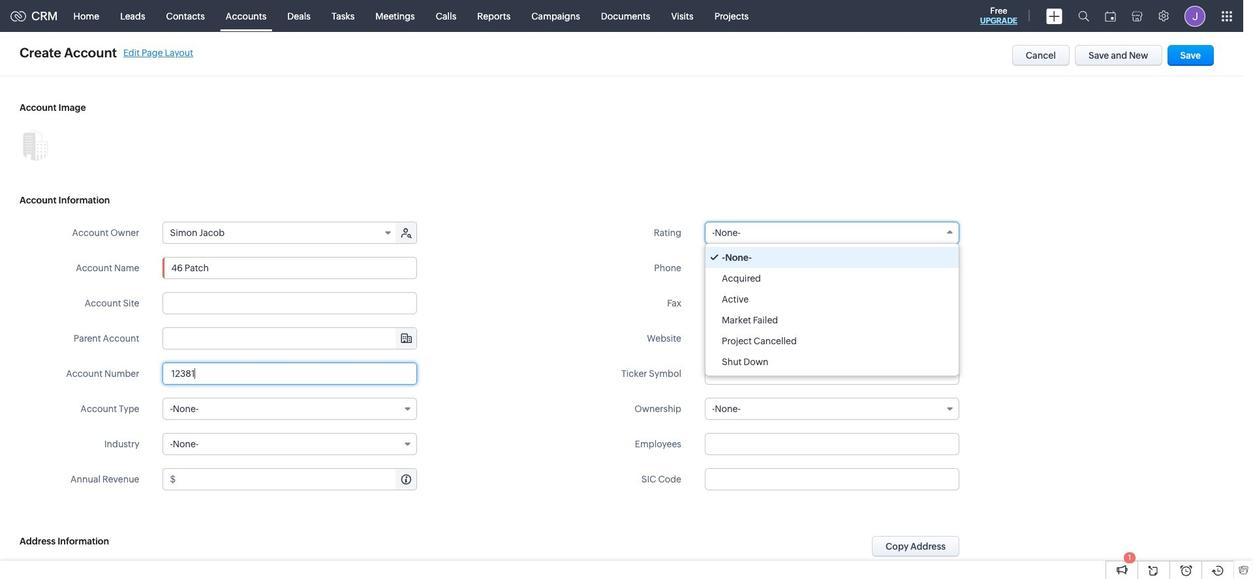 Task type: locate. For each thing, give the bounding box(es) containing it.
1 option from the top
[[706, 248, 959, 268]]

5 option from the top
[[706, 331, 959, 352]]

calendar image
[[1106, 11, 1117, 21]]

image image
[[20, 129, 51, 161]]

None text field
[[705, 257, 960, 280], [705, 328, 960, 350], [164, 329, 417, 349], [705, 363, 960, 385], [178, 470, 417, 490], [705, 257, 960, 280], [705, 328, 960, 350], [164, 329, 417, 349], [705, 363, 960, 385], [178, 470, 417, 490]]

None text field
[[163, 257, 418, 280], [163, 293, 418, 315], [705, 293, 960, 315], [163, 363, 418, 385], [705, 434, 960, 456], [705, 469, 960, 491], [163, 257, 418, 280], [163, 293, 418, 315], [705, 293, 960, 315], [163, 363, 418, 385], [705, 434, 960, 456], [705, 469, 960, 491]]

option
[[706, 248, 959, 268], [706, 268, 959, 289], [706, 289, 959, 310], [706, 310, 959, 331], [706, 331, 959, 352], [706, 352, 959, 373]]

2 option from the top
[[706, 268, 959, 289]]

6 option from the top
[[706, 352, 959, 373]]

3 option from the top
[[706, 289, 959, 310]]

list box
[[706, 244, 959, 376]]

4 option from the top
[[706, 310, 959, 331]]

None field
[[705, 222, 960, 244], [164, 223, 397, 244], [164, 329, 417, 349], [163, 398, 418, 421], [705, 398, 960, 421], [163, 434, 418, 456], [705, 222, 960, 244], [164, 223, 397, 244], [164, 329, 417, 349], [163, 398, 418, 421], [705, 398, 960, 421], [163, 434, 418, 456]]



Task type: describe. For each thing, give the bounding box(es) containing it.
create menu element
[[1039, 0, 1071, 32]]

profile element
[[1178, 0, 1214, 32]]

search image
[[1079, 10, 1090, 22]]

logo image
[[10, 11, 26, 21]]

create menu image
[[1047, 8, 1063, 24]]

search element
[[1071, 0, 1098, 32]]

profile image
[[1185, 6, 1206, 26]]



Task type: vqa. For each thing, say whether or not it's contained in the screenshot.
field
yes



